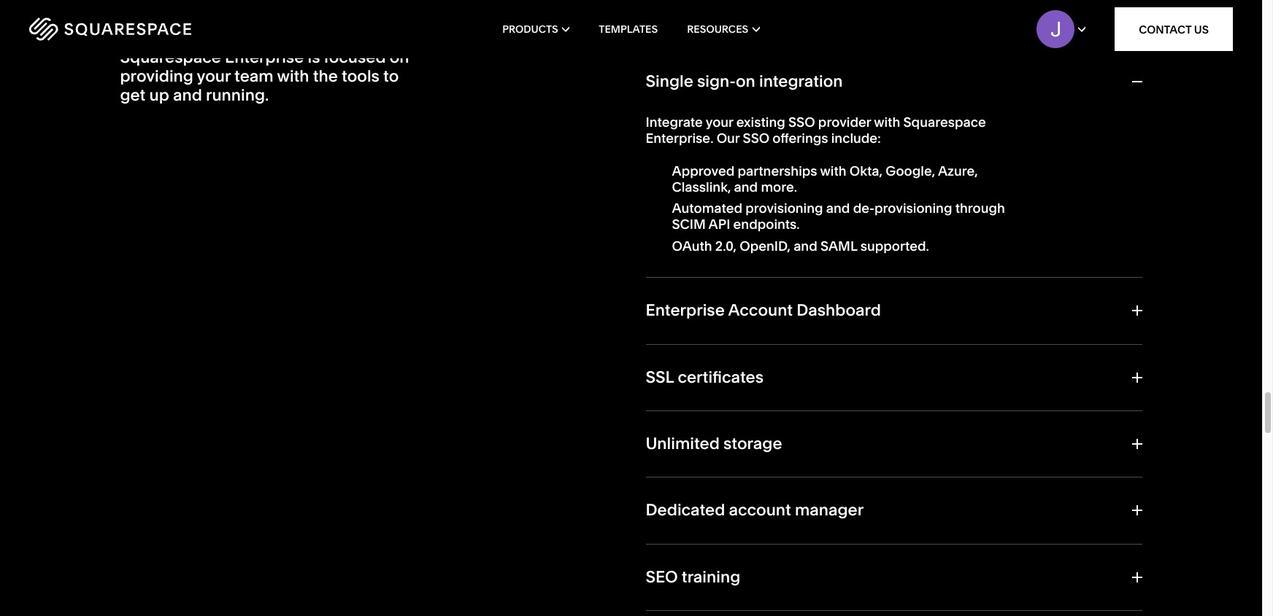 Task type: vqa. For each thing, say whether or not it's contained in the screenshot.
the How much do Enterprise solutions cost?
no



Task type: locate. For each thing, give the bounding box(es) containing it.
integration
[[759, 71, 843, 91]]

sso right existing
[[788, 114, 815, 131]]

and
[[173, 86, 202, 105], [734, 179, 758, 195], [826, 200, 850, 217], [794, 238, 817, 254]]

google,
[[886, 163, 935, 180]]

squarespace inside integrate your existing sso provider with squarespace enterprise. our sso offerings include:
[[903, 114, 986, 131]]

with right provider at the top right of page
[[874, 114, 900, 131]]

0 horizontal spatial your
[[197, 66, 231, 86]]

0 horizontal spatial on
[[390, 47, 409, 67]]

partnerships
[[738, 163, 817, 180]]

1 vertical spatial squarespace
[[903, 114, 986, 131]]

with inside integrate your existing sso provider with squarespace enterprise. our sso offerings include:
[[874, 114, 900, 131]]

your left team
[[197, 66, 231, 86]]

seo
[[646, 568, 678, 587]]

account
[[728, 301, 793, 321]]

on up existing
[[736, 71, 755, 91]]

0 horizontal spatial provisioning
[[745, 200, 823, 217]]

sso right our
[[743, 130, 770, 146]]

and left "saml"
[[794, 238, 817, 254]]

0 vertical spatial enterprise
[[225, 47, 304, 67]]

through
[[955, 200, 1005, 217]]

automated
[[672, 200, 742, 217]]

and left de-
[[826, 200, 850, 217]]

include:
[[831, 130, 881, 146]]

on inside squarespace enterprise is focused on providing your team with the tools to get up and running.
[[390, 47, 409, 67]]

with left the the
[[277, 66, 309, 86]]

0 vertical spatial with
[[277, 66, 309, 86]]

manager
[[795, 501, 864, 521]]

enterprise inside squarespace enterprise is focused on providing your team with the tools to get up and running.
[[225, 47, 304, 67]]

0 vertical spatial your
[[197, 66, 231, 86]]

your down 'sign-'
[[706, 114, 733, 131]]

squarespace up azure,
[[903, 114, 986, 131]]

is
[[308, 47, 320, 67]]

1 horizontal spatial provisioning
[[875, 200, 952, 217]]

and right up
[[173, 86, 202, 105]]

single
[[646, 71, 693, 91]]

with inside squarespace enterprise is focused on providing your team with the tools to get up and running.
[[277, 66, 309, 86]]

providing
[[120, 66, 193, 86]]

2 horizontal spatial with
[[874, 114, 900, 131]]

with
[[277, 66, 309, 86], [874, 114, 900, 131], [820, 163, 847, 180]]

provisioning down more.
[[745, 200, 823, 217]]

0 horizontal spatial squarespace
[[120, 47, 221, 67]]

dashboard
[[797, 301, 881, 321]]

and inside squarespace enterprise is focused on providing your team with the tools to get up and running.
[[173, 86, 202, 105]]

tools
[[342, 66, 380, 86]]

more.
[[761, 179, 797, 195]]

de-
[[853, 200, 875, 217]]

2 vertical spatial with
[[820, 163, 847, 180]]

1 vertical spatial with
[[874, 114, 900, 131]]

seo training
[[646, 568, 740, 587]]

squarespace logo image
[[29, 18, 191, 41]]

integrate
[[646, 114, 703, 131]]

on right "tools"
[[390, 47, 409, 67]]

products
[[502, 23, 558, 36]]

enterprise
[[225, 47, 304, 67], [646, 301, 725, 321]]

squarespace down squarespace logo link at the top of page
[[120, 47, 221, 67]]

our
[[717, 130, 740, 146]]

with left okta,
[[820, 163, 847, 180]]

with inside approved partnerships with okta, google, azure, classlink, and more. automated provisioning and de-provisioning through scim api endpoints. oauth 2.0, openid, and saml supported.
[[820, 163, 847, 180]]

0 vertical spatial on
[[390, 47, 409, 67]]

provider
[[818, 114, 871, 131]]

0 horizontal spatial enterprise
[[225, 47, 304, 67]]

provisioning down google,
[[875, 200, 952, 217]]

unlimited
[[646, 434, 720, 454]]

supported.
[[860, 238, 929, 254]]

enterprise up running.
[[225, 47, 304, 67]]

on
[[390, 47, 409, 67], [736, 71, 755, 91]]

1 horizontal spatial squarespace
[[903, 114, 986, 131]]

certificates
[[678, 368, 764, 387]]

1 horizontal spatial with
[[820, 163, 847, 180]]

existing
[[736, 114, 785, 131]]

provisioning
[[745, 200, 823, 217], [875, 200, 952, 217]]

contact
[[1139, 22, 1192, 36]]

approved partnerships with okta, google, azure, classlink, and more. automated provisioning and de-provisioning through scim api endpoints. oauth 2.0, openid, and saml supported.
[[672, 163, 1005, 254]]

0 horizontal spatial with
[[277, 66, 309, 86]]

squarespace
[[120, 47, 221, 67], [903, 114, 986, 131]]

contact us link
[[1115, 7, 1233, 51]]

1 horizontal spatial on
[[736, 71, 755, 91]]

the
[[313, 66, 338, 86]]

us
[[1194, 22, 1209, 36]]

enterprise down oauth
[[646, 301, 725, 321]]

1 vertical spatial on
[[736, 71, 755, 91]]

1 vertical spatial your
[[706, 114, 733, 131]]

1 horizontal spatial your
[[706, 114, 733, 131]]

sso
[[788, 114, 815, 131], [743, 130, 770, 146]]

your
[[197, 66, 231, 86], [706, 114, 733, 131]]

classlink,
[[672, 179, 731, 195]]

0 vertical spatial squarespace
[[120, 47, 221, 67]]

to
[[383, 66, 399, 86]]

1 horizontal spatial enterprise
[[646, 301, 725, 321]]

single sign-on integration
[[646, 71, 843, 91]]

templates
[[599, 23, 658, 36]]



Task type: describe. For each thing, give the bounding box(es) containing it.
storage
[[723, 434, 782, 454]]

approved
[[672, 163, 735, 180]]

sign-
[[697, 71, 736, 91]]

okta,
[[850, 163, 883, 180]]

ssl
[[646, 368, 674, 387]]

up
[[149, 86, 169, 105]]

dedicated account manager
[[646, 501, 864, 521]]

1 provisioning from the left
[[745, 200, 823, 217]]

ssl certificates
[[646, 368, 764, 387]]

integrate your existing sso provider with squarespace enterprise. our sso offerings include:
[[646, 114, 986, 146]]

get
[[120, 86, 146, 105]]

squarespace enterprise is focused on providing your team with the tools to get up and running.
[[120, 47, 409, 105]]

running.
[[206, 86, 269, 105]]

2.0,
[[715, 238, 737, 254]]

1 horizontal spatial sso
[[788, 114, 815, 131]]

endpoints.
[[733, 216, 800, 233]]

openid,
[[740, 238, 791, 254]]

account
[[729, 501, 791, 521]]

dedicated
[[646, 501, 725, 521]]

0 horizontal spatial sso
[[743, 130, 770, 146]]

squarespace inside squarespace enterprise is focused on providing your team with the tools to get up and running.
[[120, 47, 221, 67]]

contact us
[[1139, 22, 1209, 36]]

products button
[[502, 0, 570, 58]]

offerings
[[773, 130, 828, 146]]

enterprise.
[[646, 130, 714, 146]]

azure,
[[938, 163, 978, 180]]

1 vertical spatial enterprise
[[646, 301, 725, 321]]

training
[[682, 568, 740, 587]]

enterprise account dashboard
[[646, 301, 881, 321]]

team
[[234, 66, 273, 86]]

and left more.
[[734, 179, 758, 195]]

api
[[709, 216, 730, 233]]

oauth
[[672, 238, 712, 254]]

your inside squarespace enterprise is focused on providing your team with the tools to get up and running.
[[197, 66, 231, 86]]

your inside integrate your existing sso provider with squarespace enterprise. our sso offerings include:
[[706, 114, 733, 131]]

resources button
[[687, 0, 760, 58]]

unlimited storage
[[646, 434, 782, 454]]

2 provisioning from the left
[[875, 200, 952, 217]]

templates link
[[599, 0, 658, 58]]

focused
[[324, 47, 386, 67]]

resources
[[687, 23, 748, 36]]

squarespace logo link
[[29, 18, 270, 41]]

scim
[[672, 216, 706, 233]]

saml
[[820, 238, 857, 254]]



